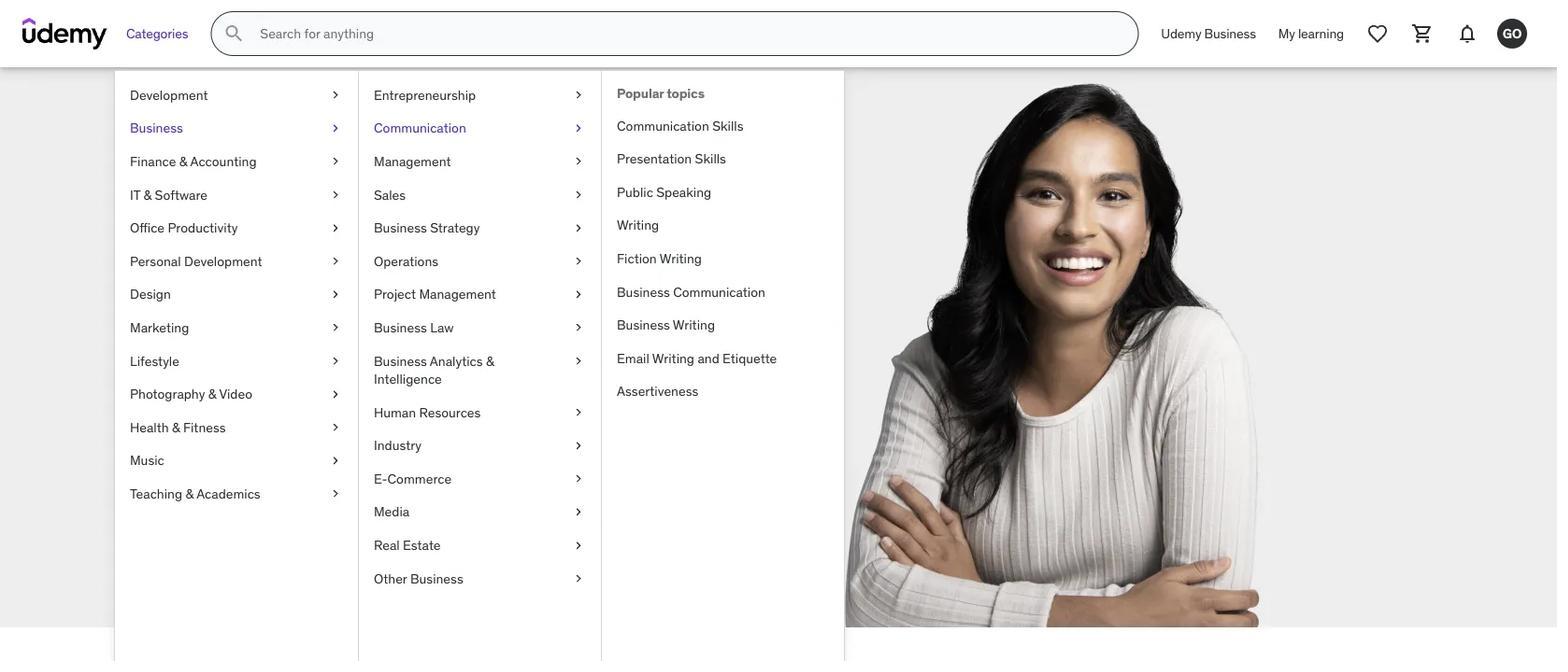 Task type: vqa. For each thing, say whether or not it's contained in the screenshot.
Fiction Writing
yes



Task type: describe. For each thing, give the bounding box(es) containing it.
business for business law
[[374, 319, 427, 336]]

real estate
[[374, 537, 441, 554]]

entrepreneurship link
[[359, 79, 601, 112]]

project
[[374, 286, 416, 303]]

& for academics
[[186, 486, 194, 503]]

development link
[[115, 79, 358, 112]]

Search for anything text field
[[256, 18, 1115, 50]]

communication down fiction writing "link"
[[673, 283, 765, 300]]

health
[[130, 419, 169, 436]]

writing up fiction
[[617, 217, 659, 234]]

business for business analytics & intelligence
[[374, 353, 427, 369]]

my learning
[[1278, 25, 1344, 42]]

design
[[130, 286, 171, 303]]

business communication link
[[602, 276, 844, 309]]

categories button
[[115, 11, 199, 56]]

strategy
[[430, 220, 480, 236]]

& inside business analytics & intelligence
[[486, 353, 494, 369]]

popular
[[617, 85, 664, 102]]

xsmall image for photography & video
[[328, 385, 343, 404]]

xsmall image for health & fitness
[[328, 419, 343, 437]]

public
[[617, 184, 653, 200]]

law
[[430, 319, 454, 336]]

e-commerce link
[[359, 463, 601, 496]]

office
[[130, 220, 165, 236]]

communication for communication
[[374, 120, 466, 137]]

teach
[[349, 234, 471, 292]]

categories
[[126, 25, 188, 42]]

communication link
[[359, 112, 601, 145]]

video
[[219, 386, 252, 403]]

xsmall image for project management
[[571, 286, 586, 304]]

other business
[[374, 571, 463, 587]]

get started
[[323, 425, 401, 445]]

estate
[[403, 537, 441, 554]]

music link
[[115, 444, 358, 478]]

xsmall image for business
[[328, 119, 343, 138]]

resources
[[419, 404, 481, 421]]

xsmall image for entrepreneurship
[[571, 86, 586, 104]]

writing for fiction
[[660, 250, 702, 267]]

get
[[323, 425, 347, 445]]

—
[[252, 374, 267, 396]]

go link
[[1490, 11, 1535, 56]]

submit search image
[[223, 22, 245, 45]]

presentation skills link
[[602, 142, 844, 176]]

it & software
[[130, 186, 207, 203]]

it & software link
[[115, 178, 358, 212]]

xsmall image for business strategy
[[571, 219, 586, 237]]

come teach with us become an instructor and change lives — including your own
[[212, 234, 479, 396]]

business analytics & intelligence link
[[359, 345, 601, 396]]

real
[[374, 537, 400, 554]]

communication skills
[[617, 117, 744, 134]]

an
[[282, 349, 302, 372]]

xsmall image for business law
[[571, 319, 586, 337]]

and inside come teach with us become an instructor and change lives — including your own
[[387, 349, 416, 372]]

business law
[[374, 319, 454, 336]]

xsmall image for lifestyle
[[328, 352, 343, 370]]

xsmall image for design
[[328, 286, 343, 304]]

business writing link
[[602, 309, 844, 342]]

business strategy
[[374, 220, 480, 236]]

writing for business
[[673, 317, 715, 334]]

xsmall image for real estate
[[571, 537, 586, 555]]

project management link
[[359, 278, 601, 311]]

xsmall image for communication
[[571, 119, 586, 138]]

business for business strategy
[[374, 220, 427, 236]]

and inside communication element
[[698, 350, 719, 367]]

fiction
[[617, 250, 657, 267]]

personal
[[130, 253, 181, 270]]

& for fitness
[[172, 419, 180, 436]]

started
[[350, 425, 401, 445]]

other business link
[[359, 563, 601, 596]]

teaching & academics link
[[115, 478, 358, 511]]

xsmall image for development
[[328, 86, 343, 104]]

industry
[[374, 437, 421, 454]]

email
[[617, 350, 649, 367]]

commerce
[[387, 471, 452, 488]]

email writing and etiquette
[[617, 350, 777, 367]]

marketing
[[130, 319, 189, 336]]

e-commerce
[[374, 471, 452, 488]]

media
[[374, 504, 410, 521]]

finance
[[130, 153, 176, 170]]

instructor
[[306, 349, 383, 372]]

software
[[155, 186, 207, 203]]

finance & accounting link
[[115, 145, 358, 178]]

shopping cart with 0 items image
[[1411, 22, 1434, 45]]

xsmall image for management
[[571, 153, 586, 171]]

popular topics
[[617, 85, 705, 102]]

sales
[[374, 186, 406, 203]]

xsmall image for finance & accounting
[[328, 153, 343, 171]]

fiction writing link
[[602, 242, 844, 276]]

communication skills link
[[602, 109, 844, 142]]

business communication
[[617, 283, 765, 300]]

wishlist image
[[1367, 22, 1389, 45]]

become
[[212, 349, 278, 372]]

skills for communication skills
[[712, 117, 744, 134]]

xsmall image for personal development
[[328, 252, 343, 271]]



Task type: locate. For each thing, give the bounding box(es) containing it.
writing link
[[602, 209, 844, 242]]

xsmall image inside business law link
[[571, 319, 586, 337]]

get started link
[[212, 413, 511, 458]]

xsmall image inside personal development link
[[328, 252, 343, 271]]

operations link
[[359, 245, 601, 278]]

xsmall image for it & software
[[328, 186, 343, 204]]

communication element
[[601, 71, 844, 662]]

music
[[130, 452, 164, 469]]

assertiveness
[[617, 383, 699, 400]]

photography
[[130, 386, 205, 403]]

go
[[1503, 25, 1522, 42]]

lifestyle
[[130, 353, 179, 369]]

marketing link
[[115, 311, 358, 345]]

writing down business communication on the left of page
[[673, 317, 715, 334]]

xsmall image for marketing
[[328, 319, 343, 337]]

operations
[[374, 253, 438, 270]]

xsmall image inside finance & accounting link
[[328, 153, 343, 171]]

presentation
[[617, 150, 692, 167]]

business for business communication
[[617, 283, 670, 300]]

fiction writing
[[617, 250, 702, 267]]

xsmall image inside sales link
[[571, 186, 586, 204]]

business right udemy in the right top of the page
[[1204, 25, 1256, 42]]

xsmall image inside human resources link
[[571, 404, 586, 422]]

my learning link
[[1267, 11, 1355, 56]]

writing inside "link"
[[660, 250, 702, 267]]

personal development
[[130, 253, 262, 270]]

xsmall image inside photography & video link
[[328, 385, 343, 404]]

business down project
[[374, 319, 427, 336]]

lifestyle link
[[115, 345, 358, 378]]

real estate link
[[359, 529, 601, 563]]

xsmall image
[[571, 86, 586, 104], [328, 153, 343, 171], [571, 153, 586, 171], [328, 252, 343, 271], [571, 319, 586, 337], [328, 385, 343, 404], [328, 452, 343, 470], [571, 470, 586, 489], [328, 485, 343, 504], [571, 537, 586, 555], [571, 570, 586, 588]]

and up own
[[387, 349, 416, 372]]

public speaking
[[617, 184, 711, 200]]

us
[[320, 285, 370, 344]]

& for video
[[208, 386, 216, 403]]

xsmall image
[[328, 86, 343, 104], [328, 119, 343, 138], [571, 119, 586, 138], [328, 186, 343, 204], [571, 186, 586, 204], [328, 219, 343, 237], [571, 219, 586, 237], [571, 252, 586, 271], [328, 286, 343, 304], [571, 286, 586, 304], [328, 319, 343, 337], [328, 352, 343, 370], [571, 352, 586, 370], [571, 404, 586, 422], [328, 419, 343, 437], [571, 437, 586, 455], [571, 504, 586, 522]]

office productivity
[[130, 220, 238, 236]]

udemy image
[[22, 18, 107, 50]]

accounting
[[190, 153, 257, 170]]

business inside business law link
[[374, 319, 427, 336]]

communication down popular topics
[[617, 117, 709, 134]]

xsmall image for human resources
[[571, 404, 586, 422]]

communication for communication skills
[[617, 117, 709, 134]]

it
[[130, 186, 140, 203]]

communication down entrepreneurship
[[374, 120, 466, 137]]

xsmall image inside it & software link
[[328, 186, 343, 204]]

xsmall image for sales
[[571, 186, 586, 204]]

etiquette
[[723, 350, 777, 367]]

xsmall image inside office productivity link
[[328, 219, 343, 237]]

xsmall image for teaching & academics
[[328, 485, 343, 504]]

xsmall image inside media link
[[571, 504, 586, 522]]

xsmall image for office productivity
[[328, 219, 343, 237]]

come
[[212, 234, 341, 292]]

& for accounting
[[179, 153, 187, 170]]

xsmall image inside project management link
[[571, 286, 586, 304]]

industry link
[[359, 430, 601, 463]]

writing up business communication on the left of page
[[660, 250, 702, 267]]

productivity
[[168, 220, 238, 236]]

public speaking link
[[602, 176, 844, 209]]

xsmall image inside design link
[[328, 286, 343, 304]]

business down estate
[[410, 571, 463, 587]]

&
[[179, 153, 187, 170], [144, 186, 152, 203], [486, 353, 494, 369], [208, 386, 216, 403], [172, 419, 180, 436], [186, 486, 194, 503]]

writing for email
[[652, 350, 694, 367]]

development
[[130, 86, 208, 103], [184, 253, 262, 270]]

teaching & academics
[[130, 486, 260, 503]]

other
[[374, 571, 407, 587]]

& right 'finance'
[[179, 153, 187, 170]]

xsmall image for industry
[[571, 437, 586, 455]]

xsmall image for other business
[[571, 570, 586, 588]]

0 horizontal spatial and
[[387, 349, 416, 372]]

business analytics & intelligence
[[374, 353, 494, 388]]

udemy business link
[[1150, 11, 1267, 56]]

1 vertical spatial development
[[184, 253, 262, 270]]

academics
[[196, 486, 260, 503]]

xsmall image inside the 'other business' link
[[571, 570, 586, 588]]

skills for presentation skills
[[695, 150, 726, 167]]

1 vertical spatial skills
[[695, 150, 726, 167]]

management up law
[[419, 286, 496, 303]]

business law link
[[359, 311, 601, 345]]

business inside business strategy link
[[374, 220, 427, 236]]

xsmall image inside "health & fitness" link
[[328, 419, 343, 437]]

business up 'finance'
[[130, 120, 183, 137]]

skills down the communication skills link
[[695, 150, 726, 167]]

& right the teaching
[[186, 486, 194, 503]]

human
[[374, 404, 416, 421]]

design link
[[115, 278, 358, 311]]

udemy business
[[1161, 25, 1256, 42]]

finance & accounting
[[130, 153, 257, 170]]

fitness
[[183, 419, 226, 436]]

business inside business analytics & intelligence
[[374, 353, 427, 369]]

teaching
[[130, 486, 182, 503]]

business inside the 'other business' link
[[410, 571, 463, 587]]

business strategy link
[[359, 212, 601, 245]]

presentation skills
[[617, 150, 726, 167]]

xsmall image for operations
[[571, 252, 586, 271]]

business for business writing
[[617, 317, 670, 334]]

with
[[212, 285, 311, 344]]

and down business writing link
[[698, 350, 719, 367]]

1 horizontal spatial and
[[698, 350, 719, 367]]

business up "email" on the bottom left of page
[[617, 317, 670, 334]]

xsmall image inside business strategy link
[[571, 219, 586, 237]]

xsmall image inside management link
[[571, 153, 586, 171]]

own
[[386, 374, 419, 396]]

xsmall image inside "development" link
[[328, 86, 343, 104]]

entrepreneurship
[[374, 86, 476, 103]]

& left video
[[208, 386, 216, 403]]

& right health
[[172, 419, 180, 436]]

business
[[1204, 25, 1256, 42], [130, 120, 183, 137], [374, 220, 427, 236], [617, 283, 670, 300], [617, 317, 670, 334], [374, 319, 427, 336], [374, 353, 427, 369], [410, 571, 463, 587]]

xsmall image inside communication link
[[571, 119, 586, 138]]

xsmall image for e-commerce
[[571, 470, 586, 489]]

& right the analytics
[[486, 353, 494, 369]]

personal development link
[[115, 245, 358, 278]]

xsmall image inside entrepreneurship link
[[571, 86, 586, 104]]

0 vertical spatial management
[[374, 153, 451, 170]]

photography & video link
[[115, 378, 358, 411]]

business down fiction
[[617, 283, 670, 300]]

business up operations
[[374, 220, 427, 236]]

management
[[374, 153, 451, 170], [419, 286, 496, 303]]

speaking
[[656, 184, 711, 200]]

learning
[[1298, 25, 1344, 42]]

business inside udemy business link
[[1204, 25, 1256, 42]]

development down office productivity link
[[184, 253, 262, 270]]

xsmall image inside 'industry' link
[[571, 437, 586, 455]]

1 vertical spatial management
[[419, 286, 496, 303]]

xsmall image inside business analytics & intelligence link
[[571, 352, 586, 370]]

xsmall image inside real estate "link"
[[571, 537, 586, 555]]

business inside business writing link
[[617, 317, 670, 334]]

business inside business link
[[130, 120, 183, 137]]

udemy
[[1161, 25, 1201, 42]]

and
[[387, 349, 416, 372], [698, 350, 719, 367]]

xsmall image for music
[[328, 452, 343, 470]]

skills up presentation skills link in the top of the page
[[712, 117, 744, 134]]

health & fitness
[[130, 419, 226, 436]]

writing
[[617, 217, 659, 234], [660, 250, 702, 267], [673, 317, 715, 334], [652, 350, 694, 367]]

media link
[[359, 496, 601, 529]]

xsmall image for media
[[571, 504, 586, 522]]

assertiveness link
[[602, 375, 844, 409]]

& for software
[[144, 186, 152, 203]]

sales link
[[359, 178, 601, 212]]

business for business
[[130, 120, 183, 137]]

business inside business communication link
[[617, 283, 670, 300]]

human resources
[[374, 404, 481, 421]]

analytics
[[430, 353, 483, 369]]

xsmall image inside business link
[[328, 119, 343, 138]]

health & fitness link
[[115, 411, 358, 444]]

skills
[[712, 117, 744, 134], [695, 150, 726, 167]]

notifications image
[[1456, 22, 1479, 45]]

business up intelligence
[[374, 353, 427, 369]]

your
[[348, 374, 382, 396]]

development down the categories dropdown button
[[130, 86, 208, 103]]

change
[[421, 349, 479, 372]]

office productivity link
[[115, 212, 358, 245]]

xsmall image inside music link
[[328, 452, 343, 470]]

& right it
[[144, 186, 152, 203]]

xsmall image inside operations link
[[571, 252, 586, 271]]

xsmall image inside lifestyle link
[[328, 352, 343, 370]]

my
[[1278, 25, 1295, 42]]

0 vertical spatial skills
[[712, 117, 744, 134]]

intelligence
[[374, 371, 442, 388]]

management up sales
[[374, 153, 451, 170]]

e-
[[374, 471, 387, 488]]

xsmall image inside 'marketing' link
[[328, 319, 343, 337]]

xsmall image inside e-commerce link
[[571, 470, 586, 489]]

writing down business writing
[[652, 350, 694, 367]]

project management
[[374, 286, 496, 303]]

0 vertical spatial development
[[130, 86, 208, 103]]

lives
[[212, 374, 248, 396]]

xsmall image inside the teaching & academics link
[[328, 485, 343, 504]]

xsmall image for business analytics & intelligence
[[571, 352, 586, 370]]



